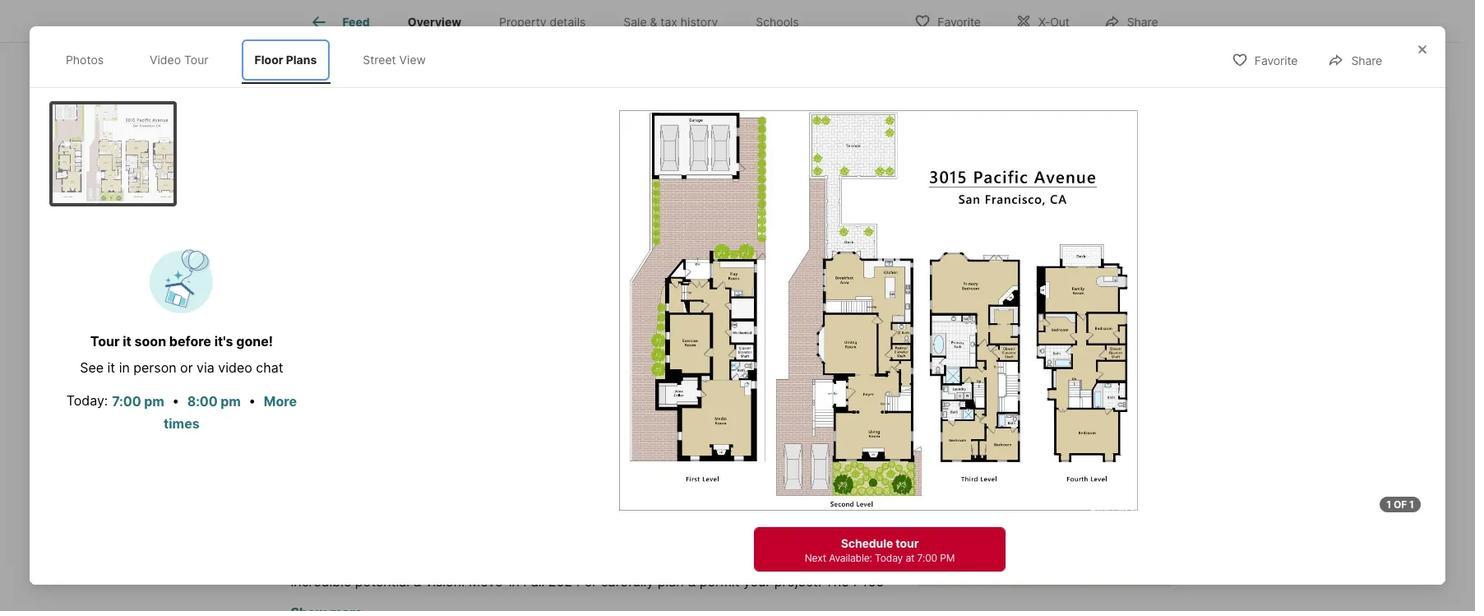 Task type: describe. For each thing, give the bounding box(es) containing it.
more times link
[[164, 393, 297, 432]]

oct 27 friday
[[1089, 348, 1125, 405]]

oct for 25
[[945, 348, 966, 361]]

0 vertical spatial with
[[961, 322, 989, 338]]

tour with a redfin premier agent
[[928, 322, 1138, 338]]

vision.
[[425, 573, 465, 590]]

favorite for x-out
[[938, 14, 981, 28]]

0 vertical spatial share button
[[1090, 4, 1172, 37]]

tab list for x-out
[[291, 0, 831, 42]]

with inside video preview! pacific heights edwardian home built in 1912 with south views. updated in 2002. leased until fall 2024. shown by appointment. 2023 sutro architects plans demonstrate incredible potential & vision. move-in fall 2024 or carefully plan & permit your project. the 7405 square foot home has 6 bedrooms & 6.5 bathrooms. portico entry, beautiful front door opens
[[670, 534, 697, 550]]

it for tour
[[123, 333, 131, 349]]

tour via video chat
[[1043, 442, 1144, 453]]

1 horizontal spatial fall
[[523, 573, 545, 590]]

27
[[1089, 360, 1125, 396]]

appointment.
[[539, 554, 621, 570]]

7,405
[[671, 379, 724, 402]]

& right plan
[[688, 573, 696, 590]]

front
[[764, 593, 794, 609]]

video preview! pacific heights edwardian home built in 1912 with south views. updated in 2002. leased until fall 2024. shown by appointment. 2023 sutro architects plans demonstrate incredible potential & vision. move-in fall 2024 or carefully plan & permit your project. the 7405 square foot home has 6 bedrooms & 6.5 bathrooms. portico entry, beautiful front door opens
[[291, 534, 887, 611]]

today: 7:00 pm • 8:00 pm •
[[66, 392, 260, 410]]

tour inside tab
[[184, 53, 209, 67]]

schedule tour next available: today at 7:00 pm for 1 of 1
[[805, 536, 955, 564]]

floor plans
[[255, 53, 317, 67]]

times
[[164, 415, 200, 432]]

99 photos
[[1089, 252, 1145, 266]]

2 pm from the left
[[221, 393, 241, 410]]

preview!
[[330, 534, 383, 550]]

7405
[[853, 573, 884, 590]]

sale & tax history tab
[[605, 2, 737, 42]]

edwardian
[[484, 534, 549, 550]]

your
[[743, 573, 771, 590]]

in inside dialog
[[119, 359, 130, 375]]

available: for 1 of 1
[[829, 552, 873, 564]]

floor
[[255, 53, 283, 67]]

7,405 sq ft
[[671, 379, 724, 420]]

$8,500,000
[[291, 379, 403, 402]]

next for 1 of 1
[[805, 552, 827, 564]]

$8,500,000 est.
[[291, 379, 403, 420]]

or inside video preview! pacific heights edwardian home built in 1912 with south views. updated in 2002. leased until fall 2024. shown by appointment. 2023 sutro architects plans demonstrate incredible potential & vision. move-in fall 2024 or carefully plan & permit your project. the 7405 square foot home has 6 bedrooms & 6.5 bathrooms. portico entry, beautiful front door opens
[[585, 573, 597, 590]]

property
[[499, 15, 547, 29]]

photos
[[1106, 252, 1145, 266]]

project.
[[775, 573, 822, 590]]

x-
[[1039, 14, 1050, 28]]

square
[[291, 593, 333, 609]]

photos
[[66, 53, 104, 67]]

tax
[[661, 15, 678, 29]]

25
[[945, 360, 982, 396]]

baths link
[[593, 404, 629, 420]]

chat inside dialog
[[256, 359, 283, 375]]

map entry image
[[780, 309, 890, 418]]

sale & tax history
[[624, 15, 718, 29]]

via inside dialog
[[197, 359, 215, 375]]

ask a question link
[[944, 550, 1027, 564]]

6.5 inside video preview! pacific heights edwardian home built in 1912 with south views. updated in 2002. leased until fall 2024. shown by appointment. 2023 sutro architects plans demonstrate incredible potential & vision. move-in fall 2024 or carefully plan & permit your project. the 7405 square foot home has 6 bedrooms & 6.5 bathrooms. portico entry, beautiful front door opens
[[520, 593, 540, 609]]

video inside list box
[[1089, 442, 1117, 453]]

updated
[[785, 534, 839, 550]]

baths
[[593, 404, 629, 420]]

video inside dialog
[[218, 359, 252, 375]]

views.
[[741, 534, 781, 550]]

schools tab
[[737, 2, 818, 42]]

schedule tour next available: today at 7:00 pm for tour via video chat
[[969, 488, 1119, 519]]

before
[[169, 333, 211, 349]]

7:00 for tour via video chat
[[1081, 506, 1101, 519]]

has
[[404, 593, 426, 609]]

or inside dialog
[[180, 359, 193, 375]]

2024
[[548, 573, 581, 590]]

pm for tour via video chat
[[1104, 506, 1119, 519]]

architects
[[698, 554, 761, 570]]

the
[[825, 573, 849, 590]]

person inside dialog
[[133, 359, 177, 375]]

1 vertical spatial a
[[968, 550, 975, 564]]

8:00
[[187, 393, 218, 410]]

26
[[1016, 360, 1055, 396]]

tour for 1
[[896, 536, 919, 550]]

overview
[[408, 15, 462, 29]]

ask a question
[[944, 550, 1027, 564]]

beautiful
[[706, 593, 760, 609]]

1 1 from the left
[[1387, 498, 1392, 511]]

video tour tab
[[137, 39, 222, 80]]

oct for 26
[[1016, 348, 1038, 361]]

history
[[681, 15, 718, 29]]

out
[[1050, 14, 1070, 28]]

tour for tour
[[1062, 488, 1088, 505]]

demonstrate
[[802, 554, 881, 570]]

2 • from the left
[[249, 392, 256, 408]]

tour for tour with a redfin premier agent
[[928, 322, 958, 338]]

feed link
[[310, 12, 370, 32]]

est.
[[291, 406, 311, 420]]

south
[[700, 534, 737, 550]]

video tour
[[150, 53, 209, 67]]

portico
[[618, 593, 663, 609]]

2002.
[[291, 554, 327, 570]]

property details
[[499, 15, 586, 29]]

7:00 for 1 of 1
[[918, 552, 938, 564]]

see it in person or via video chat
[[80, 359, 283, 375]]

feed
[[343, 15, 370, 29]]

& up has in the left bottom of the page
[[413, 573, 422, 590]]

redfin
[[1003, 322, 1044, 338]]

person inside list box
[[979, 442, 1017, 453]]

1 horizontal spatial via
[[1071, 442, 1086, 453]]

leased
[[330, 554, 376, 570]]

soon
[[135, 333, 166, 349]]

in down wednesday at the right of page
[[968, 442, 977, 453]]

today for tour
[[1039, 506, 1067, 519]]

99
[[1089, 252, 1104, 266]]

chat inside list box
[[1119, 442, 1144, 453]]

share for share button to the top
[[1127, 14, 1158, 28]]

6
[[430, 593, 438, 609]]

home
[[552, 534, 589, 550]]

tour for tour via video chat
[[1043, 442, 1069, 453]]

1 vertical spatial share button
[[1315, 43, 1397, 77]]



Task type: locate. For each thing, give the bounding box(es) containing it.
0 vertical spatial video
[[218, 359, 252, 375]]

0 vertical spatial 6.5
[[593, 379, 623, 402]]

tour down tour via video chat
[[1062, 488, 1088, 505]]

fall down pacific
[[409, 554, 431, 570]]

1 horizontal spatial 6.5
[[593, 379, 623, 402]]

tour for tour in person
[[940, 442, 966, 453]]

& left tax
[[650, 15, 658, 29]]

0 vertical spatial today
[[1039, 506, 1067, 519]]

1 vertical spatial plans
[[764, 554, 798, 570]]

• left "more"
[[249, 392, 256, 408]]

share
[[1127, 14, 1158, 28], [1352, 54, 1383, 68]]

3015 pacific ave, san francisco, ca 94115 image
[[291, 0, 908, 289], [915, 0, 1172, 133], [915, 140, 1172, 289]]

available: inside dialog
[[829, 552, 873, 564]]

1 horizontal spatial 1
[[1410, 498, 1415, 511]]

1 horizontal spatial person
[[979, 442, 1017, 453]]

x-out button
[[1002, 4, 1084, 37]]

0 vertical spatial available:
[[993, 506, 1036, 519]]

schedule for tour via video chat
[[999, 488, 1059, 505]]

ft
[[692, 404, 704, 420]]

1 horizontal spatial available:
[[993, 506, 1036, 519]]

image image
[[53, 104, 173, 203]]

2 oct from the left
[[1016, 348, 1038, 361]]

pm
[[1104, 506, 1119, 519], [940, 552, 955, 564]]

1 horizontal spatial next
[[969, 506, 990, 519]]

plan
[[658, 573, 684, 590]]

video down friday
[[1089, 442, 1117, 453]]

favorite
[[938, 14, 981, 28], [1255, 54, 1298, 68]]

oct down agent
[[1089, 348, 1111, 361]]

0 vertical spatial schedule tour next available: today at 7:00 pm
[[969, 488, 1119, 519]]

in down the shown in the left of the page
[[509, 573, 520, 590]]

3015 pacific ave image
[[611, 99, 1150, 521]]

favorite button for x-out
[[901, 4, 995, 37]]

& down move-
[[508, 593, 517, 609]]

tour left floor
[[184, 53, 209, 67]]

1 vertical spatial chat
[[1119, 442, 1144, 453]]

0 vertical spatial person
[[133, 359, 177, 375]]

overview tab
[[389, 2, 480, 42]]

tour inside dialog
[[896, 536, 919, 550]]

0 horizontal spatial available:
[[829, 552, 873, 564]]

or
[[180, 359, 193, 375], [585, 573, 597, 590]]

None button
[[938, 342, 1004, 413], [1011, 343, 1077, 412], [1083, 343, 1149, 412], [938, 342, 1004, 413], [1011, 343, 1077, 412], [1083, 343, 1149, 412]]

0 horizontal spatial pm
[[940, 552, 955, 564]]

0 horizontal spatial tour
[[896, 536, 919, 550]]

it
[[123, 333, 131, 349], [107, 359, 115, 375]]

next up ask a question
[[969, 506, 990, 519]]

of
[[1394, 498, 1408, 511]]

video
[[218, 359, 252, 375], [1089, 442, 1117, 453]]

0 horizontal spatial •
[[172, 392, 179, 408]]

1 horizontal spatial at
[[1070, 506, 1079, 519]]

video
[[150, 53, 181, 67], [291, 534, 326, 550]]

tab list containing photos
[[49, 36, 456, 83]]

details
[[550, 15, 586, 29]]

photos tab
[[53, 39, 117, 80]]

0 horizontal spatial schedule
[[841, 536, 893, 550]]

1 vertical spatial share
[[1352, 54, 1383, 68]]

pm right 8:00
[[221, 393, 241, 410]]

video for video tour
[[150, 53, 181, 67]]

1 vertical spatial video
[[1089, 442, 1117, 453]]

thursday
[[1016, 394, 1062, 405]]

video down it's on the bottom of page
[[218, 359, 252, 375]]

share inside dialog
[[1352, 54, 1383, 68]]

dialog containing tour it soon before it's gone!
[[30, 26, 1446, 585]]

1 horizontal spatial favorite
[[1255, 54, 1298, 68]]

tour up 25
[[928, 322, 958, 338]]

a left redfin
[[992, 322, 1000, 338]]

view
[[399, 53, 426, 67]]

2 1 from the left
[[1410, 498, 1415, 511]]

today
[[1039, 506, 1067, 519], [875, 552, 903, 564]]

plans right floor
[[286, 53, 317, 67]]

video inside tab
[[150, 53, 181, 67]]

in up demonstrate
[[843, 534, 854, 550]]

available: up the
[[829, 552, 873, 564]]

0 horizontal spatial share button
[[1090, 4, 1172, 37]]

tab list inside dialog
[[49, 36, 456, 83]]

available: up question
[[993, 506, 1036, 519]]

by
[[520, 554, 535, 570]]

0 vertical spatial tour
[[1062, 488, 1088, 505]]

1 horizontal spatial pm
[[221, 393, 241, 410]]

question
[[978, 550, 1027, 564]]

next inside dialog
[[805, 552, 827, 564]]

6.5 down by in the bottom left of the page
[[520, 593, 540, 609]]

tour down the thursday
[[1043, 442, 1069, 453]]

oct inside the oct 25 wednesday
[[945, 348, 966, 361]]

1 horizontal spatial plans
[[764, 554, 798, 570]]

available: for tour via video chat
[[993, 506, 1036, 519]]

tour for tour it soon before it's gone!
[[90, 333, 120, 349]]

wednesday
[[945, 394, 998, 405]]

oct inside oct 27 friday
[[1089, 348, 1111, 361]]

street view tab
[[350, 39, 439, 80]]

1 horizontal spatial share button
[[1315, 43, 1397, 77]]

tab list
[[291, 0, 831, 42], [49, 36, 456, 83]]

0 vertical spatial schedule
[[999, 488, 1059, 505]]

schedule
[[999, 488, 1059, 505], [841, 536, 893, 550]]

0 horizontal spatial next
[[805, 552, 827, 564]]

0 horizontal spatial pm
[[144, 393, 164, 410]]

oct 25 wednesday
[[945, 348, 998, 405]]

floor plans tab
[[241, 39, 330, 80]]

pm up the times
[[144, 393, 164, 410]]

favorite button for share
[[1218, 43, 1312, 77]]

0 vertical spatial fall
[[409, 554, 431, 570]]

today:
[[66, 392, 108, 408]]

6.5 inside 6.5 baths
[[593, 379, 623, 402]]

at down tour via video chat
[[1070, 506, 1079, 519]]

video up 2002.
[[291, 534, 326, 550]]

1 horizontal spatial •
[[249, 392, 256, 408]]

plans
[[286, 53, 317, 67], [764, 554, 798, 570]]

oct down redfin
[[1016, 348, 1038, 361]]

agent
[[1101, 322, 1138, 338]]

next for tour via video chat
[[969, 506, 990, 519]]

• up the times
[[172, 392, 179, 408]]

0 vertical spatial via
[[197, 359, 215, 375]]

chat down 27
[[1119, 442, 1144, 453]]

next
[[969, 506, 990, 519], [805, 552, 827, 564]]

0 horizontal spatial a
[[968, 550, 975, 564]]

1 vertical spatial tour
[[896, 536, 919, 550]]

3 oct from the left
[[1089, 348, 1111, 361]]

1 horizontal spatial schedule
[[999, 488, 1059, 505]]

0 horizontal spatial 7:00
[[112, 393, 141, 410]]

2024.
[[435, 554, 470, 570]]

schedule for 1 of 1
[[841, 536, 893, 550]]

0 vertical spatial favorite
[[938, 14, 981, 28]]

oct inside the oct 26 thursday
[[1016, 348, 1038, 361]]

potential
[[355, 573, 410, 590]]

video inside video preview! pacific heights edwardian home built in 1912 with south views. updated in 2002. leased until fall 2024. shown by appointment. 2023 sutro architects plans demonstrate incredible potential & vision. move-in fall 2024 or carefully plan & permit your project. the 7405 square foot home has 6 bedrooms & 6.5 bathrooms. portico entry, beautiful front door opens
[[291, 534, 326, 550]]

plans inside tab
[[286, 53, 317, 67]]

fall down by in the bottom left of the page
[[523, 573, 545, 590]]

today up the 7405 at the right
[[875, 552, 903, 564]]

schedule up question
[[999, 488, 1059, 505]]

1 horizontal spatial favorite button
[[1218, 43, 1312, 77]]

share for bottom share button
[[1352, 54, 1383, 68]]

schedule up demonstrate
[[841, 536, 893, 550]]

1 horizontal spatial oct
[[1016, 348, 1038, 361]]

8:00 pm button
[[186, 391, 242, 412]]

0 horizontal spatial oct
[[945, 348, 966, 361]]

at for 1
[[906, 552, 915, 564]]

incredible
[[291, 573, 352, 590]]

1
[[1387, 498, 1392, 511], [1410, 498, 1415, 511]]

pm down tour via video chat
[[1104, 506, 1119, 519]]

in right see
[[119, 359, 130, 375]]

1 oct from the left
[[945, 348, 966, 361]]

1 vertical spatial 7:00
[[1081, 506, 1101, 519]]

person down wednesday at the right of page
[[979, 442, 1017, 453]]

0 horizontal spatial favorite button
[[901, 4, 995, 37]]

1 horizontal spatial schedule tour next available: today at 7:00 pm
[[969, 488, 1119, 519]]

favorite for share
[[1255, 54, 1298, 68]]

7:00 down tour via video chat
[[1081, 506, 1101, 519]]

1 horizontal spatial today
[[1039, 506, 1067, 519]]

99 photos button
[[1052, 243, 1159, 276]]

0 horizontal spatial plans
[[286, 53, 317, 67]]

door
[[798, 593, 826, 609]]

0 horizontal spatial today
[[875, 552, 903, 564]]

with up the oct 25 wednesday
[[961, 322, 989, 338]]

1 pm from the left
[[144, 393, 164, 410]]

at left ask
[[906, 552, 915, 564]]

it right see
[[107, 359, 115, 375]]

oct for 27
[[1089, 348, 1111, 361]]

1 vertical spatial today
[[875, 552, 903, 564]]

home
[[365, 593, 400, 609]]

fall
[[409, 554, 431, 570], [523, 573, 545, 590]]

& inside tab
[[650, 15, 658, 29]]

today down tour via video chat
[[1039, 506, 1067, 519]]

schools
[[756, 15, 799, 29]]

0 horizontal spatial 1
[[1387, 498, 1392, 511]]

1 vertical spatial fall
[[523, 573, 545, 590]]

pm for 1 of 1
[[940, 552, 955, 564]]

or down before
[[180, 359, 193, 375]]

favorite inside dialog
[[1255, 54, 1298, 68]]

1 horizontal spatial video
[[291, 534, 326, 550]]

0 horizontal spatial via
[[197, 359, 215, 375]]

0 horizontal spatial it
[[107, 359, 115, 375]]

0 vertical spatial or
[[180, 359, 193, 375]]

tour down wednesday at the right of page
[[940, 442, 966, 453]]

it left soon
[[123, 333, 131, 349]]

tab list containing feed
[[291, 0, 831, 42]]

0 horizontal spatial schedule tour next available: today at 7:00 pm
[[805, 536, 955, 564]]

tour up see
[[90, 333, 120, 349]]

1 horizontal spatial video
[[1089, 442, 1117, 453]]

heights
[[432, 534, 480, 550]]

oct up wednesday at the right of page
[[945, 348, 966, 361]]

1 left of
[[1387, 498, 1392, 511]]

0 vertical spatial share
[[1127, 14, 1158, 28]]

1 vertical spatial it
[[107, 359, 115, 375]]

see
[[80, 359, 104, 375]]

7:00 left ask
[[918, 552, 938, 564]]

1 vertical spatial or
[[585, 573, 597, 590]]

pm left question
[[940, 552, 955, 564]]

0 vertical spatial favorite button
[[901, 4, 995, 37]]

friday
[[1089, 394, 1119, 405]]

0 horizontal spatial fall
[[409, 554, 431, 570]]

tab list for share
[[49, 36, 456, 83]]

0 horizontal spatial person
[[133, 359, 177, 375]]

1 vertical spatial person
[[979, 442, 1017, 453]]

schedule inside dialog
[[841, 536, 893, 550]]

schedule tour next available: today at 7:00 pm up question
[[969, 488, 1119, 519]]

6.5 baths
[[593, 379, 629, 420]]

0 horizontal spatial video
[[150, 53, 181, 67]]

0 vertical spatial pm
[[1104, 506, 1119, 519]]

or down appointment.
[[585, 573, 597, 590]]

person down soon
[[133, 359, 177, 375]]

with up sutro at the left bottom
[[670, 534, 697, 550]]

tour left ask
[[896, 536, 919, 550]]

1 vertical spatial favorite button
[[1218, 43, 1312, 77]]

sutro
[[661, 554, 694, 570]]

ask
[[944, 550, 966, 564]]

tour
[[1062, 488, 1088, 505], [896, 536, 919, 550]]

at inside dialog
[[906, 552, 915, 564]]

0 vertical spatial chat
[[256, 359, 283, 375]]

2 horizontal spatial 7:00
[[1081, 506, 1101, 519]]

foot
[[337, 593, 362, 609]]

1 vertical spatial with
[[670, 534, 697, 550]]

at
[[1070, 506, 1079, 519], [906, 552, 915, 564]]

1 right of
[[1410, 498, 1415, 511]]

1 horizontal spatial chat
[[1119, 442, 1144, 453]]

list box
[[928, 429, 1159, 466]]

a right ask
[[968, 550, 975, 564]]

bathrooms.
[[543, 593, 614, 609]]

chat
[[256, 359, 283, 375], [1119, 442, 1144, 453]]

1 vertical spatial video
[[291, 534, 326, 550]]

video for video preview! pacific heights edwardian home built in 1912 with south views. updated in 2002. leased until fall 2024. shown by appointment. 2023 sutro architects plans demonstrate incredible potential & vision. move-in fall 2024 or carefully plan & permit your project. the 7405 square foot home has 6 bedrooms & 6.5 bathrooms. portico entry, beautiful front door opens
[[291, 534, 326, 550]]

video right photos
[[150, 53, 181, 67]]

shown
[[474, 554, 516, 570]]

1 vertical spatial pm
[[940, 552, 955, 564]]

0 horizontal spatial video
[[218, 359, 252, 375]]

x-out
[[1039, 14, 1070, 28]]

premier
[[1047, 322, 1098, 338]]

gone!
[[236, 333, 273, 349]]

at for tour
[[1070, 506, 1079, 519]]

next down updated
[[805, 552, 827, 564]]

in right the 'built'
[[623, 534, 634, 550]]

7:00 right today:
[[112, 393, 141, 410]]

0 vertical spatial a
[[992, 322, 1000, 338]]

via
[[197, 359, 215, 375], [1071, 442, 1086, 453]]

1 vertical spatial 6.5
[[520, 593, 540, 609]]

0 horizontal spatial 6.5
[[520, 593, 540, 609]]

it's
[[214, 333, 233, 349]]

1 vertical spatial schedule
[[841, 536, 893, 550]]

until
[[379, 554, 406, 570]]

dialog
[[30, 26, 1446, 585]]

tour in person
[[940, 442, 1017, 453]]

it for see
[[107, 359, 115, 375]]

more times
[[164, 393, 297, 432]]

0 horizontal spatial share
[[1127, 14, 1158, 28]]

pacific
[[387, 534, 428, 550]]

today inside dialog
[[875, 552, 903, 564]]

list box containing tour in person
[[928, 429, 1159, 466]]

street view
[[363, 53, 426, 67]]

chat down gone!
[[256, 359, 283, 375]]

0 vertical spatial 7:00
[[112, 393, 141, 410]]

0 horizontal spatial at
[[906, 552, 915, 564]]

2 vertical spatial 7:00
[[918, 552, 938, 564]]

plans up project.
[[764, 554, 798, 570]]

today for 1
[[875, 552, 903, 564]]

0 vertical spatial it
[[123, 333, 131, 349]]

0 vertical spatial video
[[150, 53, 181, 67]]

1 vertical spatial available:
[[829, 552, 873, 564]]

1 vertical spatial via
[[1071, 442, 1086, 453]]

0 horizontal spatial favorite
[[938, 14, 981, 28]]

6.5 up the baths link
[[593, 379, 623, 402]]

pm inside dialog
[[940, 552, 955, 564]]

property details tab
[[480, 2, 605, 42]]

1 vertical spatial favorite
[[1255, 54, 1298, 68]]

1 vertical spatial at
[[906, 552, 915, 564]]

2023
[[624, 554, 657, 570]]

0 horizontal spatial or
[[180, 359, 193, 375]]

entry,
[[666, 593, 702, 609]]

schedule tour next available: today at 7:00 pm up the 7405 at the right
[[805, 536, 955, 564]]

1912
[[638, 534, 666, 550]]

built
[[593, 534, 620, 550]]

1 • from the left
[[172, 392, 179, 408]]

1 horizontal spatial a
[[992, 322, 1000, 338]]

0 horizontal spatial chat
[[256, 359, 283, 375]]

plans inside video preview! pacific heights edwardian home built in 1912 with south views. updated in 2002. leased until fall 2024. shown by appointment. 2023 sutro architects plans demonstrate incredible potential & vision. move-in fall 2024 or carefully plan & permit your project. the 7405 square foot home has 6 bedrooms & 6.5 bathrooms. portico entry, beautiful front door opens
[[764, 554, 798, 570]]

7:00 inside today: 7:00 pm • 8:00 pm •
[[112, 393, 141, 410]]

&
[[650, 15, 658, 29], [413, 573, 422, 590], [688, 573, 696, 590], [508, 593, 517, 609]]

1 vertical spatial schedule tour next available: today at 7:00 pm
[[805, 536, 955, 564]]

1 horizontal spatial it
[[123, 333, 131, 349]]

sq
[[671, 404, 688, 420]]

with
[[961, 322, 989, 338], [670, 534, 697, 550]]

0 vertical spatial plans
[[286, 53, 317, 67]]

•
[[172, 392, 179, 408], [249, 392, 256, 408]]

6.5
[[593, 379, 623, 402], [520, 593, 540, 609]]

street
[[363, 53, 396, 67]]

schedule tour next available: today at 7:00 pm inside dialog
[[805, 536, 955, 564]]

tour it soon before it's gone!
[[90, 333, 273, 349]]

0 vertical spatial at
[[1070, 506, 1079, 519]]

move-
[[469, 573, 509, 590]]



Task type: vqa. For each thing, say whether or not it's contained in the screenshot.
front
yes



